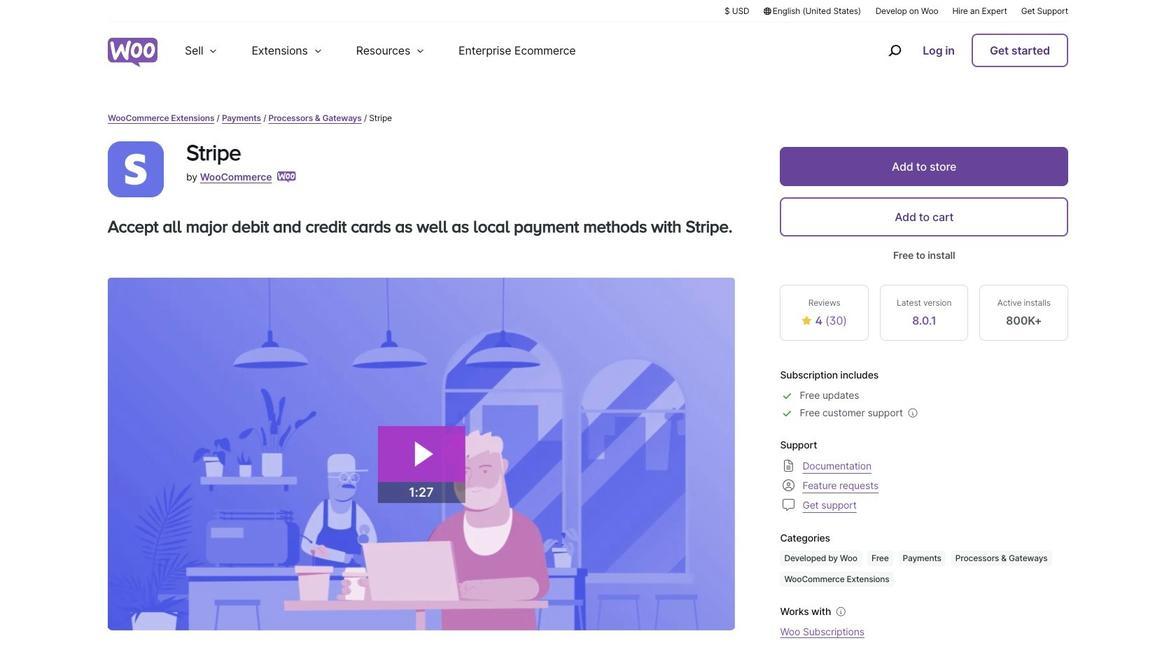 Task type: vqa. For each thing, say whether or not it's contained in the screenshot.
file lines 'icon'
yes



Task type: locate. For each thing, give the bounding box(es) containing it.
service navigation menu element
[[859, 28, 1069, 73]]

extra information image
[[906, 406, 920, 420]]

circle info image
[[834, 605, 848, 619]]

message image
[[780, 497, 797, 514]]

search image
[[884, 39, 906, 62]]

circle user image
[[780, 477, 797, 494]]

breadcrumb element
[[108, 112, 1069, 125]]

product icon image
[[108, 141, 164, 197]]



Task type: describe. For each thing, give the bounding box(es) containing it.
file lines image
[[780, 458, 797, 474]]

developed by woocommerce image
[[278, 172, 297, 183]]



